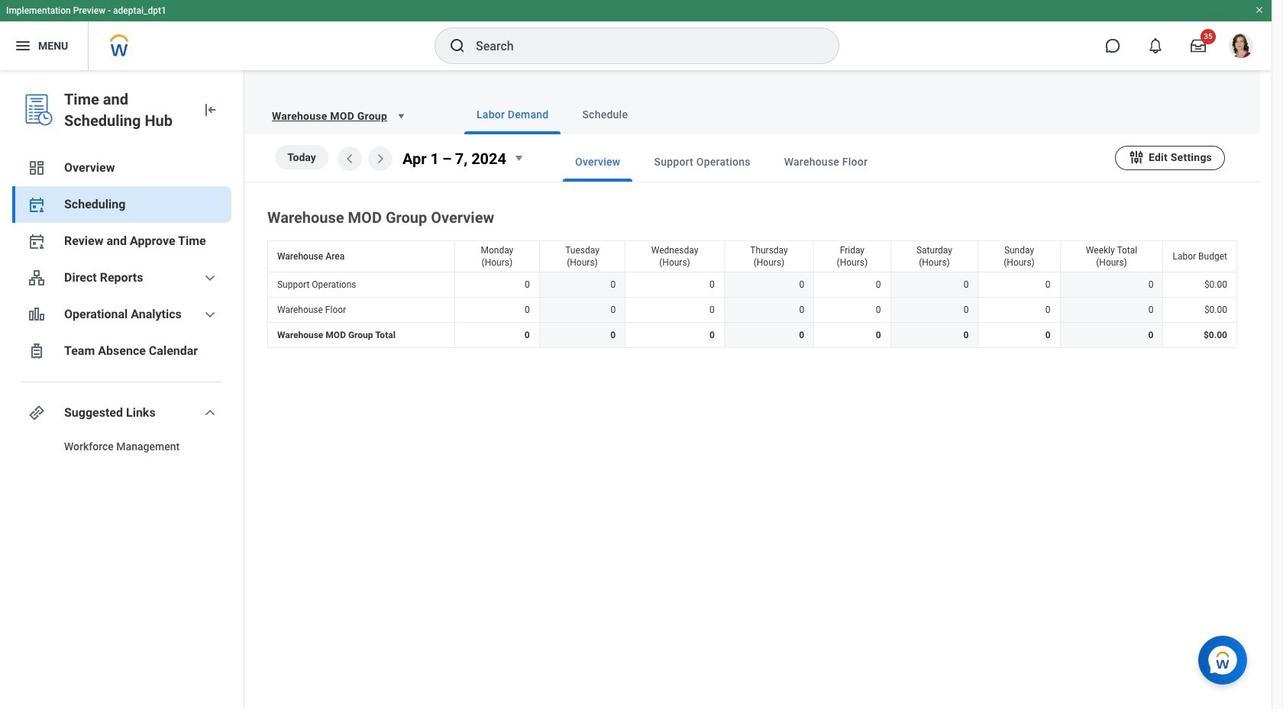 Task type: describe. For each thing, give the bounding box(es) containing it.
notifications large image
[[1149, 38, 1164, 53]]

chevron left small image
[[341, 150, 359, 168]]

close environment banner image
[[1256, 5, 1265, 15]]

chevron down small image for chart icon
[[201, 306, 219, 324]]

chart image
[[28, 306, 46, 324]]

navigation pane region
[[0, 70, 245, 710]]

chevron down small image for link image
[[201, 404, 219, 423]]

caret down small image
[[394, 109, 409, 124]]

link image
[[28, 404, 46, 423]]

view team image
[[28, 269, 46, 287]]

task timeoff image
[[28, 342, 46, 361]]

search image
[[449, 37, 467, 55]]



Task type: locate. For each thing, give the bounding box(es) containing it.
3 chevron down small image from the top
[[201, 404, 219, 423]]

2 chevron down small image from the top
[[201, 306, 219, 324]]

tab panel
[[245, 134, 1261, 352]]

profile logan mcneil image
[[1230, 34, 1254, 61]]

1 vertical spatial tab list
[[533, 142, 1116, 182]]

0 vertical spatial tab list
[[434, 95, 1243, 134]]

transformation import image
[[201, 101, 219, 119]]

time and scheduling hub element
[[64, 89, 189, 131]]

banner
[[0, 0, 1272, 70]]

2 vertical spatial chevron down small image
[[201, 404, 219, 423]]

1 vertical spatial chevron down small image
[[201, 306, 219, 324]]

chevron down small image
[[201, 269, 219, 287], [201, 306, 219, 324], [201, 404, 219, 423]]

tab list
[[434, 95, 1243, 134], [533, 142, 1116, 182]]

inbox large image
[[1191, 38, 1207, 53]]

justify image
[[14, 37, 32, 55]]

Search Workday  search field
[[476, 29, 808, 63]]

caret down small image
[[510, 149, 528, 167]]

0 vertical spatial chevron down small image
[[201, 269, 219, 287]]

chevron right small image
[[371, 150, 390, 168]]

dashboard image
[[28, 159, 46, 177]]

calendar user solid image
[[28, 232, 46, 251]]

chevron down small image for view team image
[[201, 269, 219, 287]]

calendar user solid image
[[28, 196, 46, 214]]

configure image
[[1129, 149, 1146, 165]]

1 chevron down small image from the top
[[201, 269, 219, 287]]



Task type: vqa. For each thing, say whether or not it's contained in the screenshot.
Invoice on the bottom left of page
no



